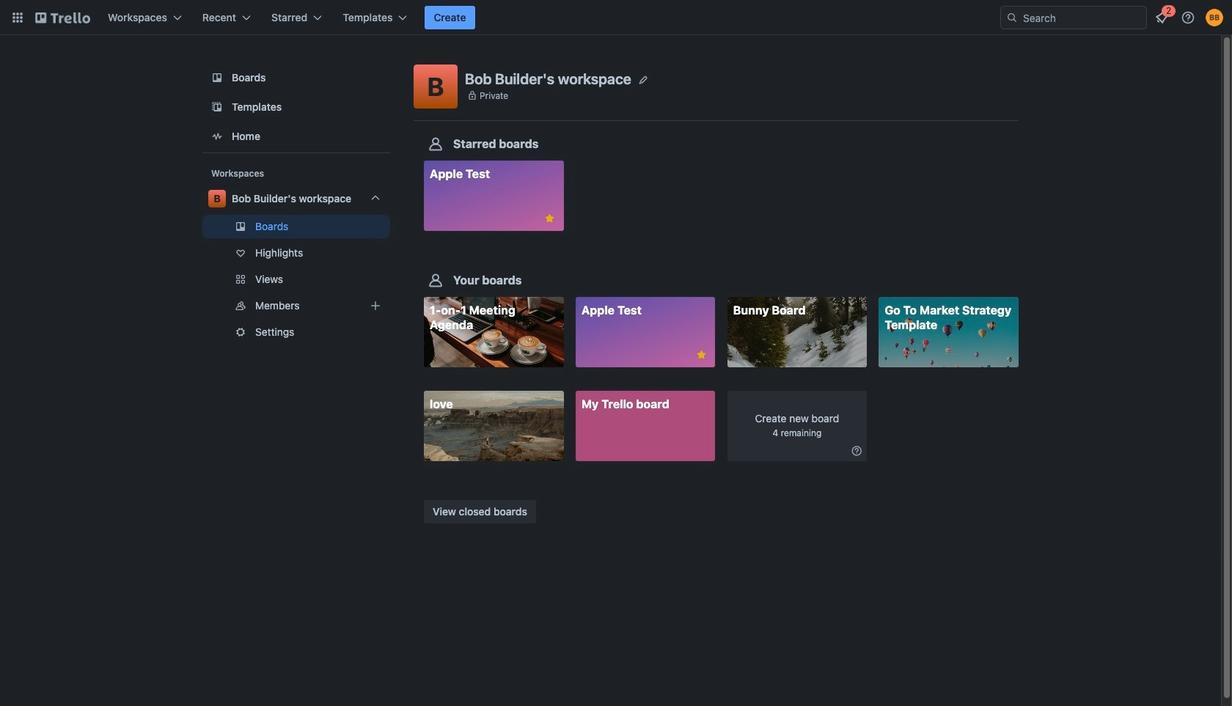 Task type: vqa. For each thing, say whether or not it's contained in the screenshot.
'1 Notification' Image
no



Task type: locate. For each thing, give the bounding box(es) containing it.
click to unstar this board. it will be removed from your starred list. image
[[543, 212, 556, 225], [695, 349, 708, 362]]

0 vertical spatial click to unstar this board. it will be removed from your starred list. image
[[543, 212, 556, 225]]

open information menu image
[[1181, 10, 1196, 25]]

search image
[[1006, 12, 1018, 23]]

add image
[[367, 297, 384, 315]]

0 horizontal spatial click to unstar this board. it will be removed from your starred list. image
[[543, 212, 556, 225]]

1 horizontal spatial click to unstar this board. it will be removed from your starred list. image
[[695, 349, 708, 362]]

primary element
[[0, 0, 1232, 35]]

template board image
[[208, 98, 226, 116]]

home image
[[208, 128, 226, 145]]



Task type: describe. For each thing, give the bounding box(es) containing it.
bob builder (bobbuilder40) image
[[1206, 9, 1223, 26]]

sm image
[[850, 444, 864, 459]]

1 vertical spatial click to unstar this board. it will be removed from your starred list. image
[[695, 349, 708, 362]]

board image
[[208, 69, 226, 87]]

back to home image
[[35, 6, 90, 29]]

2 notifications image
[[1153, 9, 1171, 26]]

Search field
[[1018, 7, 1146, 29]]



